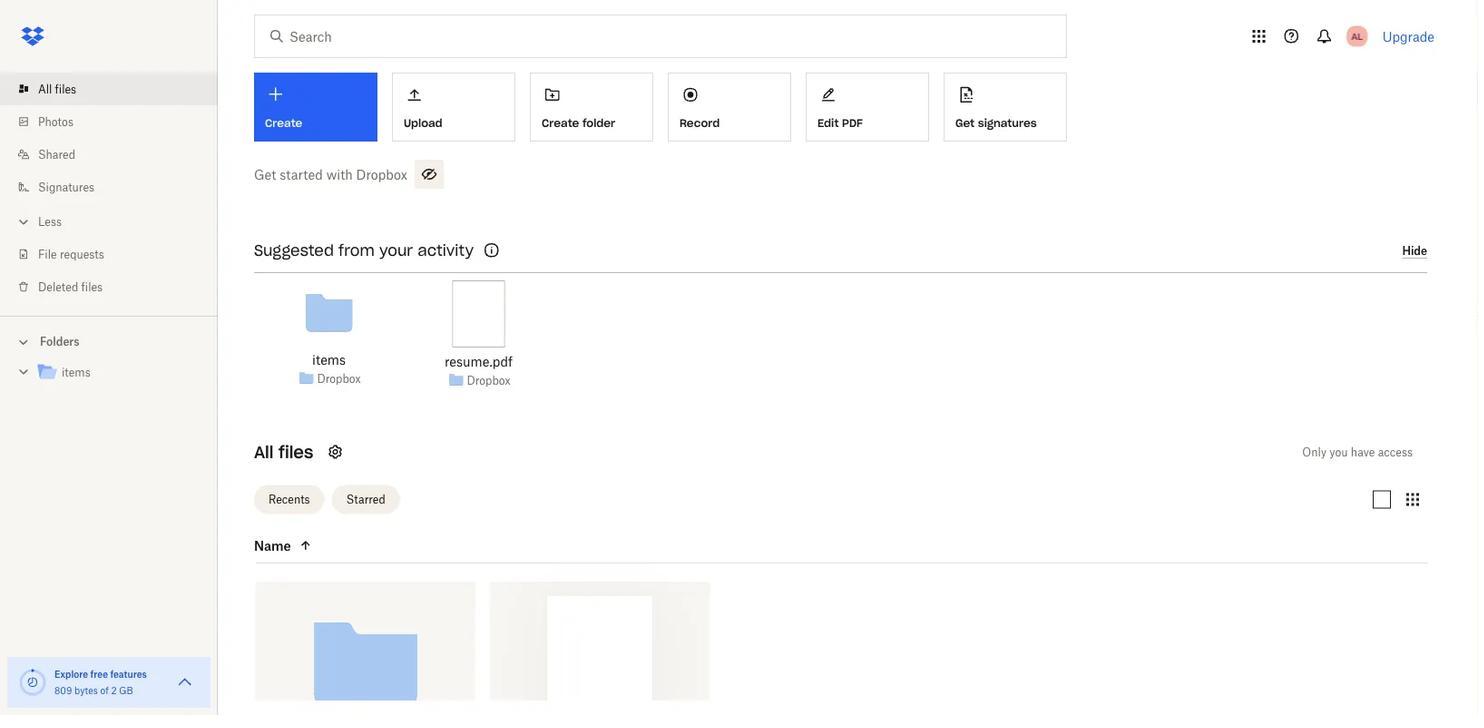 Task type: describe. For each thing, give the bounding box(es) containing it.
access
[[1378, 445, 1413, 459]]

all files link
[[15, 73, 218, 105]]

bytes
[[75, 685, 98, 696]]

file requests
[[38, 247, 104, 261]]

dropbox for items
[[317, 372, 361, 386]]

dropbox right with
[[356, 167, 407, 182]]

/resume.pdf image
[[453, 280, 505, 348]]

Search in folder "Dropbox" text field
[[290, 26, 1029, 46]]

file requests link
[[15, 238, 218, 270]]

suggested
[[254, 241, 334, 260]]

upgrade
[[1383, 29, 1435, 44]]

recents button
[[254, 485, 325, 514]]

get signatures
[[956, 116, 1037, 130]]

hide button
[[1403, 244, 1428, 259]]

folder, items row
[[255, 582, 475, 715]]

create folder
[[542, 116, 615, 130]]

deleted
[[38, 280, 78, 294]]

2 vertical spatial files
[[279, 442, 313, 462]]

started
[[280, 167, 323, 182]]

al button
[[1343, 22, 1372, 51]]

from
[[339, 241, 375, 260]]

photos
[[38, 115, 73, 128]]

name button
[[254, 535, 407, 556]]

photos link
[[15, 105, 218, 138]]

shared
[[38, 147, 75, 161]]

gb
[[119, 685, 133, 696]]

edit
[[818, 116, 839, 130]]

1 horizontal spatial items
[[312, 352, 346, 367]]

files for the 'deleted files' link
[[81, 280, 103, 294]]

0 horizontal spatial items
[[62, 366, 90, 379]]

all files list item
[[0, 73, 218, 105]]

deleted files
[[38, 280, 103, 294]]

record
[[680, 116, 720, 130]]

hide
[[1403, 244, 1428, 258]]

starred button
[[332, 485, 400, 514]]

get started with dropbox
[[254, 167, 407, 182]]

files for 'all files' link
[[55, 82, 76, 96]]

name
[[254, 538, 291, 553]]

all files inside list item
[[38, 82, 76, 96]]

you
[[1330, 445, 1348, 459]]

features
[[110, 669, 147, 680]]

0 horizontal spatial items link
[[36, 361, 203, 385]]

create button
[[254, 73, 378, 142]]

get for get started with dropbox
[[254, 167, 276, 182]]

edit pdf
[[818, 116, 863, 130]]

pdf
[[842, 116, 863, 130]]

809
[[54, 685, 72, 696]]

dropbox link for items
[[317, 370, 361, 388]]

list containing all files
[[0, 62, 218, 316]]

your
[[379, 241, 413, 260]]

signatures
[[38, 180, 94, 194]]



Task type: vqa. For each thing, say whether or not it's contained in the screenshot.
'Create' within the Create popup button
yes



Task type: locate. For each thing, give the bounding box(es) containing it.
files inside list item
[[55, 82, 76, 96]]

all files up the recents button
[[254, 442, 313, 462]]

file, resume.pdf row
[[490, 582, 710, 715]]

signatures link
[[15, 171, 218, 203]]

files right deleted
[[81, 280, 103, 294]]

dropbox link
[[317, 370, 361, 388], [467, 372, 511, 390]]

get for get signatures
[[956, 116, 975, 130]]

upload
[[404, 116, 443, 130]]

free
[[90, 669, 108, 680]]

dropbox link up folder settings icon
[[317, 370, 361, 388]]

1 horizontal spatial all files
[[254, 442, 313, 462]]

create folder button
[[530, 73, 654, 142]]

upgrade link
[[1383, 29, 1435, 44]]

0 horizontal spatial all files
[[38, 82, 76, 96]]

create
[[542, 116, 579, 130], [265, 116, 303, 130]]

resume.pdf link
[[445, 351, 513, 371]]

folders
[[40, 335, 79, 349]]

dropbox down resume.pdf link on the left of page
[[467, 374, 511, 388]]

get
[[956, 116, 975, 130], [254, 167, 276, 182]]

edit pdf button
[[806, 73, 929, 142]]

dropbox link down resume.pdf link on the left of page
[[467, 372, 511, 390]]

recents
[[269, 493, 310, 506]]

shared link
[[15, 138, 218, 171]]

upload button
[[392, 73, 516, 142]]

dropbox up folder settings icon
[[317, 372, 361, 386]]

2 horizontal spatial files
[[279, 442, 313, 462]]

record button
[[668, 73, 791, 142]]

file
[[38, 247, 57, 261]]

list
[[0, 62, 218, 316]]

1 horizontal spatial create
[[542, 116, 579, 130]]

only you have access
[[1303, 445, 1413, 459]]

folders button
[[0, 328, 218, 354]]

suggested from your activity
[[254, 241, 474, 260]]

only
[[1303, 445, 1327, 459]]

1 horizontal spatial get
[[956, 116, 975, 130]]

all files
[[38, 82, 76, 96], [254, 442, 313, 462]]

dropbox for resume.pdf
[[467, 374, 511, 388]]

get inside button
[[956, 116, 975, 130]]

requests
[[60, 247, 104, 261]]

explore free features 809 bytes of 2 gb
[[54, 669, 147, 696]]

0 vertical spatial all files
[[38, 82, 76, 96]]

1 vertical spatial files
[[81, 280, 103, 294]]

create for create folder
[[542, 116, 579, 130]]

2
[[111, 685, 117, 696]]

less
[[38, 215, 62, 228]]

starred
[[346, 493, 386, 506]]

less image
[[15, 213, 33, 231]]

resume.pdf
[[445, 354, 513, 369]]

0 horizontal spatial all
[[38, 82, 52, 96]]

al
[[1352, 30, 1363, 42]]

create left folder at the left of the page
[[542, 116, 579, 130]]

folder
[[583, 116, 615, 130]]

with
[[326, 167, 353, 182]]

create inside button
[[542, 116, 579, 130]]

items
[[312, 352, 346, 367], [62, 366, 90, 379]]

create up started
[[265, 116, 303, 130]]

dropbox image
[[15, 18, 51, 54]]

items link
[[312, 349, 346, 369], [36, 361, 203, 385]]

files
[[55, 82, 76, 96], [81, 280, 103, 294], [279, 442, 313, 462]]

signatures
[[978, 116, 1037, 130]]

0 vertical spatial all
[[38, 82, 52, 96]]

all up photos
[[38, 82, 52, 96]]

1 vertical spatial all files
[[254, 442, 313, 462]]

explore
[[54, 669, 88, 680]]

1 horizontal spatial items link
[[312, 349, 346, 369]]

0 vertical spatial get
[[956, 116, 975, 130]]

0 horizontal spatial get
[[254, 167, 276, 182]]

1 horizontal spatial dropbox link
[[467, 372, 511, 390]]

get signatures button
[[944, 73, 1067, 142]]

activity
[[418, 241, 474, 260]]

get left signatures
[[956, 116, 975, 130]]

files up photos
[[55, 82, 76, 96]]

0 vertical spatial files
[[55, 82, 76, 96]]

get left started
[[254, 167, 276, 182]]

dropbox link for resume.pdf
[[467, 372, 511, 390]]

1 vertical spatial get
[[254, 167, 276, 182]]

0 horizontal spatial dropbox link
[[317, 370, 361, 388]]

1 horizontal spatial all
[[254, 442, 274, 462]]

1 horizontal spatial files
[[81, 280, 103, 294]]

all files up photos
[[38, 82, 76, 96]]

create for create
[[265, 116, 303, 130]]

all
[[38, 82, 52, 96], [254, 442, 274, 462]]

files left folder settings icon
[[279, 442, 313, 462]]

all up the recents button
[[254, 442, 274, 462]]

have
[[1351, 445, 1375, 459]]

quota usage element
[[18, 668, 47, 697]]

0 horizontal spatial files
[[55, 82, 76, 96]]

of
[[100, 685, 109, 696]]

dropbox
[[356, 167, 407, 182], [317, 372, 361, 386], [467, 374, 511, 388]]

create inside popup button
[[265, 116, 303, 130]]

folder settings image
[[324, 441, 346, 463]]

1 vertical spatial all
[[254, 442, 274, 462]]

deleted files link
[[15, 270, 218, 303]]

0 horizontal spatial create
[[265, 116, 303, 130]]

all inside list item
[[38, 82, 52, 96]]



